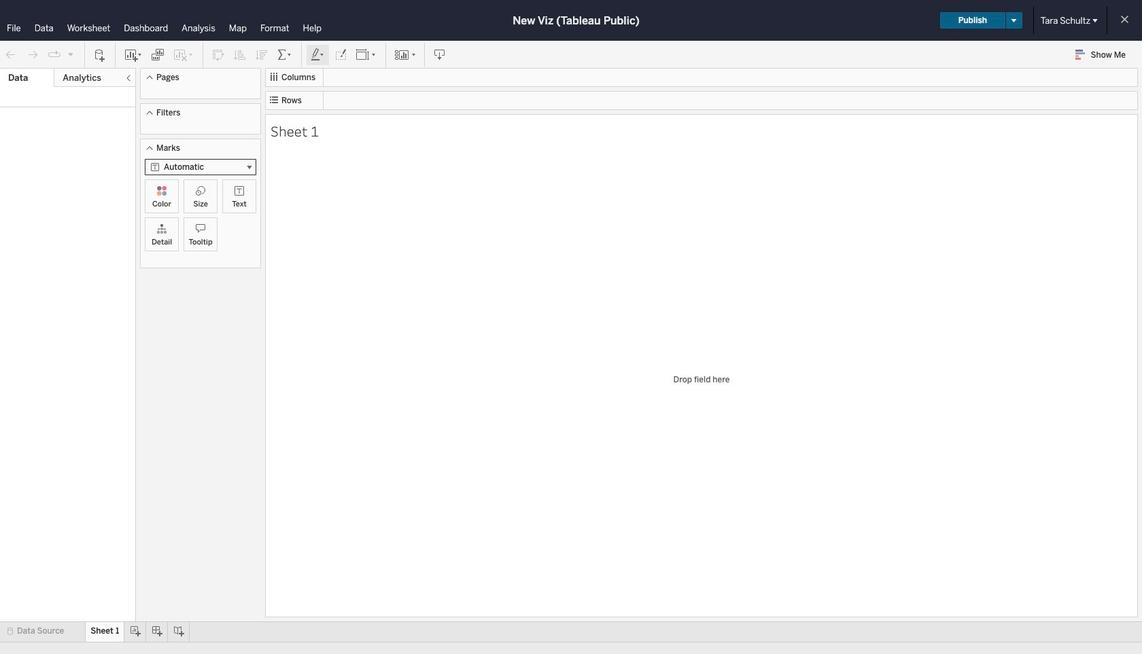 Task type: locate. For each thing, give the bounding box(es) containing it.
fit image
[[356, 48, 377, 62]]

replay animation image
[[67, 50, 75, 58]]

undo image
[[4, 48, 18, 62]]

collapse image
[[124, 74, 133, 82]]

redo image
[[26, 48, 39, 62]]

clear sheet image
[[173, 48, 194, 62]]



Task type: vqa. For each thing, say whether or not it's contained in the screenshot.
Format Workbook 'icon'
yes



Task type: describe. For each thing, give the bounding box(es) containing it.
highlight image
[[310, 48, 326, 62]]

format workbook image
[[334, 48, 347, 62]]

replay animation image
[[48, 48, 61, 62]]

show/hide cards image
[[394, 48, 416, 62]]

new data source image
[[93, 48, 107, 62]]

sort ascending image
[[233, 48, 247, 62]]

download image
[[433, 48, 447, 62]]

new worksheet image
[[124, 48, 143, 62]]

duplicate image
[[151, 48, 165, 62]]

swap rows and columns image
[[211, 48, 225, 62]]

sort descending image
[[255, 48, 269, 62]]

totals image
[[277, 48, 293, 62]]



